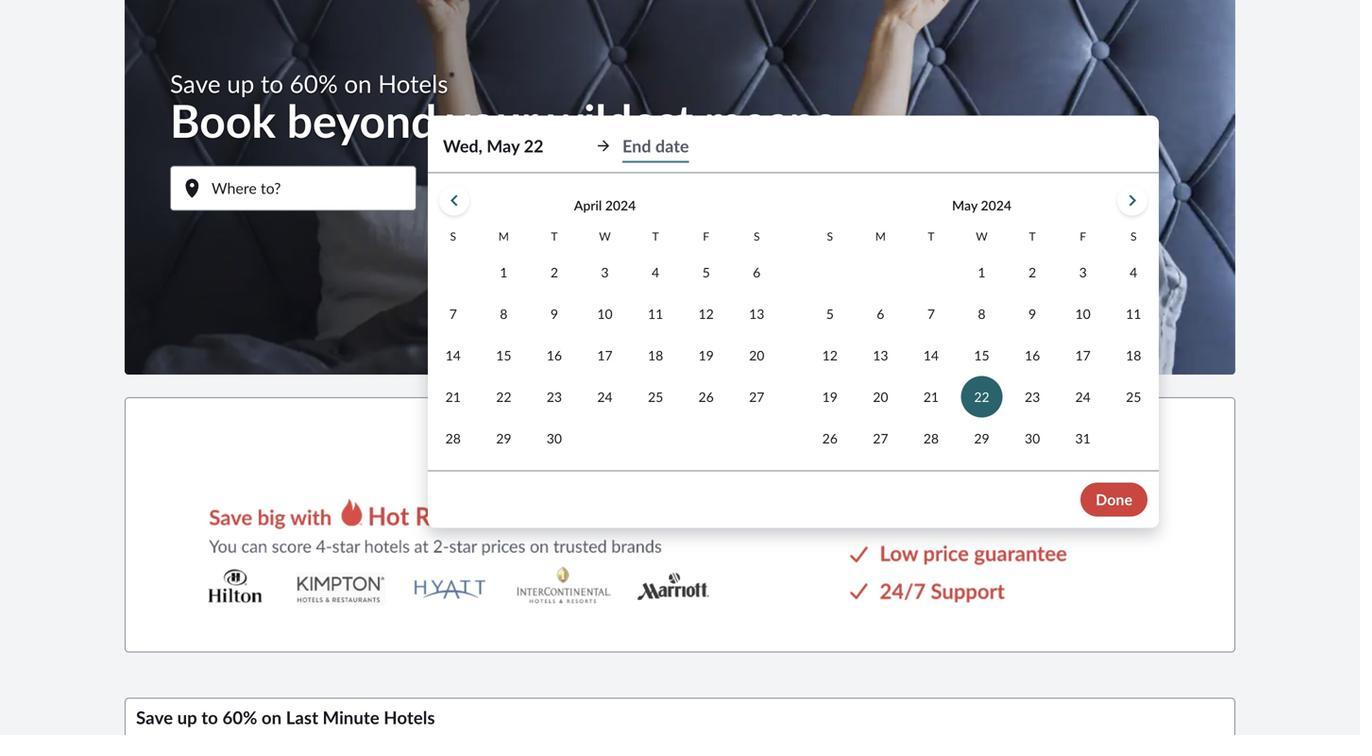 Task type: vqa. For each thing, say whether or not it's contained in the screenshot.
text field
no



Task type: locate. For each thing, give the bounding box(es) containing it.
up inside save up to 60% on hotels * book beyond your wildest means
[[227, 69, 254, 98]]

22 up may 22 button
[[524, 136, 544, 156]]

1 horizontal spatial 22
[[524, 136, 544, 156]]

on inside save up to 60% on hotels * book beyond your wildest means
[[344, 69, 372, 98]]

1 w from the left
[[599, 230, 611, 243]]

april
[[574, 198, 602, 214]]

2024 for may 2024
[[981, 198, 1012, 214]]

1 horizontal spatial on
[[344, 69, 372, 98]]

your
[[447, 93, 537, 147]]

2024
[[605, 198, 636, 214], [981, 198, 1012, 214]]

4 t from the left
[[1029, 230, 1036, 243]]

1 vertical spatial save
[[136, 707, 173, 729]]

0 horizontal spatial m
[[499, 230, 509, 243]]

22 down the wed, may 22 button
[[502, 187, 520, 205]]

t
[[551, 230, 558, 243], [652, 230, 659, 243], [928, 230, 935, 243], [1029, 230, 1036, 243]]

on left *
[[344, 69, 372, 98]]

0 horizontal spatial f
[[703, 230, 709, 243]]

1 horizontal spatial m
[[876, 230, 886, 243]]

w down may 2024
[[976, 230, 988, 243]]

1 2024 from the left
[[605, 198, 636, 214]]

1 horizontal spatial to
[[261, 69, 283, 98]]

4 s from the left
[[1131, 230, 1137, 243]]

to for hotels
[[202, 707, 218, 729]]

m
[[499, 230, 509, 243], [876, 230, 886, 243]]

0 vertical spatial on
[[344, 69, 372, 98]]

to inside save up to 60% on hotels * book beyond your wildest means
[[261, 69, 283, 98]]

1 horizontal spatial 60%
[[290, 69, 338, 98]]

may
[[487, 136, 520, 156], [470, 187, 498, 205], [952, 198, 978, 214]]

hotels
[[378, 69, 448, 98], [384, 707, 435, 729]]

1 t from the left
[[551, 230, 558, 243]]

2024 for april 2024
[[605, 198, 636, 214]]

3 t from the left
[[928, 230, 935, 243]]

1 horizontal spatial w
[[976, 230, 988, 243]]

means
[[704, 93, 835, 147]]

w
[[599, 230, 611, 243], [976, 230, 988, 243]]

check-
[[598, 187, 645, 205]]

0 vertical spatial 60%
[[290, 69, 338, 98]]

save
[[170, 69, 221, 98], [136, 707, 173, 729]]

save up to 60% on last minute hotels
[[136, 707, 435, 729]]

1 vertical spatial on
[[262, 707, 282, 729]]

2 m from the left
[[876, 230, 886, 243]]

2 f from the left
[[1080, 230, 1086, 243]]

22
[[524, 136, 544, 156], [502, 187, 520, 205]]

wed, may 22 button
[[443, 129, 585, 163]]

1 vertical spatial up
[[177, 707, 197, 729]]

s
[[450, 230, 456, 243], [754, 230, 760, 243], [827, 230, 833, 243], [1131, 230, 1137, 243]]

save inside save up to 60% on hotels * book beyond your wildest means
[[170, 69, 221, 98]]

0 vertical spatial to
[[261, 69, 283, 98]]

on
[[344, 69, 372, 98], [262, 707, 282, 729]]

1 horizontal spatial up
[[227, 69, 254, 98]]

2 t from the left
[[652, 230, 659, 243]]

1 m from the left
[[499, 230, 509, 243]]

up
[[227, 69, 254, 98], [177, 707, 197, 729]]

hotels right minute
[[384, 707, 435, 729]]

up for book
[[227, 69, 254, 98]]

may 22
[[470, 187, 520, 205]]

2 2024 from the left
[[981, 198, 1012, 214]]

0 horizontal spatial w
[[599, 230, 611, 243]]

0 horizontal spatial 22
[[502, 187, 520, 205]]

0 vertical spatial save
[[170, 69, 221, 98]]

1 f from the left
[[703, 230, 709, 243]]

1 horizontal spatial 2024
[[981, 198, 1012, 214]]

0 horizontal spatial to
[[202, 707, 218, 729]]

*
[[448, 67, 456, 88]]

3 s from the left
[[827, 230, 833, 243]]

1 s from the left
[[450, 230, 456, 243]]

up for hotels
[[177, 707, 197, 729]]

0 vertical spatial up
[[227, 69, 254, 98]]

f
[[703, 230, 709, 243], [1080, 230, 1086, 243]]

date
[[656, 136, 689, 156]]

0 horizontal spatial on
[[262, 707, 282, 729]]

to
[[261, 69, 283, 98], [202, 707, 218, 729]]

w for may
[[976, 230, 988, 243]]

hotels up wed,
[[378, 69, 448, 98]]

60% for book
[[290, 69, 338, 98]]

w down april 2024
[[599, 230, 611, 243]]

hotels inside save up to 60% on hotels * book beyond your wildest means
[[378, 69, 448, 98]]

1 vertical spatial 60%
[[222, 707, 257, 729]]

done
[[1096, 491, 1133, 509]]

0 horizontal spatial 60%
[[222, 707, 257, 729]]

save up to 60% on hotels * book beyond your wildest means
[[170, 67, 835, 147]]

0 vertical spatial hotels
[[378, 69, 448, 98]]

next month image
[[1121, 189, 1144, 212]]

1 vertical spatial to
[[202, 707, 218, 729]]

f for april 2024
[[703, 230, 709, 243]]

2 w from the left
[[976, 230, 988, 243]]

0 horizontal spatial 2024
[[605, 198, 636, 214]]

minute
[[323, 707, 379, 729]]

60% inside save up to 60% on hotels * book beyond your wildest means
[[290, 69, 338, 98]]

1 horizontal spatial f
[[1080, 230, 1086, 243]]

on left the 'last'
[[262, 707, 282, 729]]

0 horizontal spatial up
[[177, 707, 197, 729]]

previous month image
[[443, 189, 466, 212]]

60%
[[290, 69, 338, 98], [222, 707, 257, 729]]



Task type: describe. For each thing, give the bounding box(es) containing it.
book
[[170, 93, 276, 147]]

save for hotels
[[136, 707, 173, 729]]

m for april 2024
[[499, 230, 509, 243]]

check-out
[[598, 187, 668, 205]]

out
[[645, 187, 668, 205]]

1 vertical spatial 22
[[502, 187, 520, 205]]

may 2024
[[952, 198, 1012, 214]]

to for book
[[261, 69, 283, 98]]

1 vertical spatial hotels
[[384, 707, 435, 729]]

beyond
[[287, 93, 437, 147]]

on for book
[[344, 69, 372, 98]]

april 2024
[[574, 198, 636, 214]]

2 s from the left
[[754, 230, 760, 243]]

end date
[[623, 136, 689, 156]]

wed,
[[443, 136, 483, 156]]

0 vertical spatial 22
[[524, 136, 544, 156]]

wed, may 22
[[443, 136, 544, 156]]

m for may 2024
[[876, 230, 886, 243]]

end date button
[[623, 129, 689, 163]]

on for hotels
[[262, 707, 282, 729]]

wildest
[[548, 93, 693, 147]]

last
[[286, 707, 318, 729]]

60% for hotels
[[222, 707, 257, 729]]

may for may 22
[[470, 187, 498, 205]]

f for may 2024
[[1080, 230, 1086, 243]]

done button
[[1081, 483, 1148, 517]]

save for book
[[170, 69, 221, 98]]

w for april
[[599, 230, 611, 243]]

may 22 button
[[428, 166, 546, 211]]

end
[[623, 136, 651, 156]]

may for may 2024
[[952, 198, 978, 214]]

check-out button
[[557, 166, 675, 211]]



